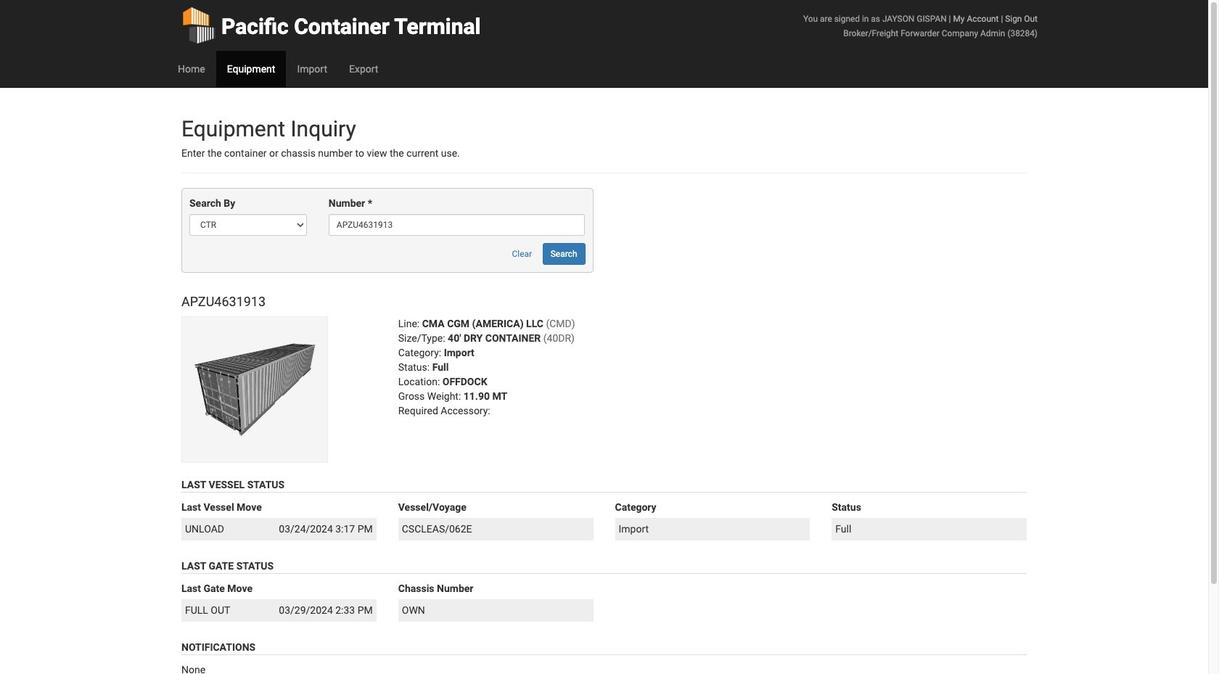 Task type: vqa. For each thing, say whether or not it's contained in the screenshot.
Technology.
no



Task type: locate. For each thing, give the bounding box(es) containing it.
40dr image
[[181, 317, 328, 463]]

None text field
[[329, 214, 585, 236]]



